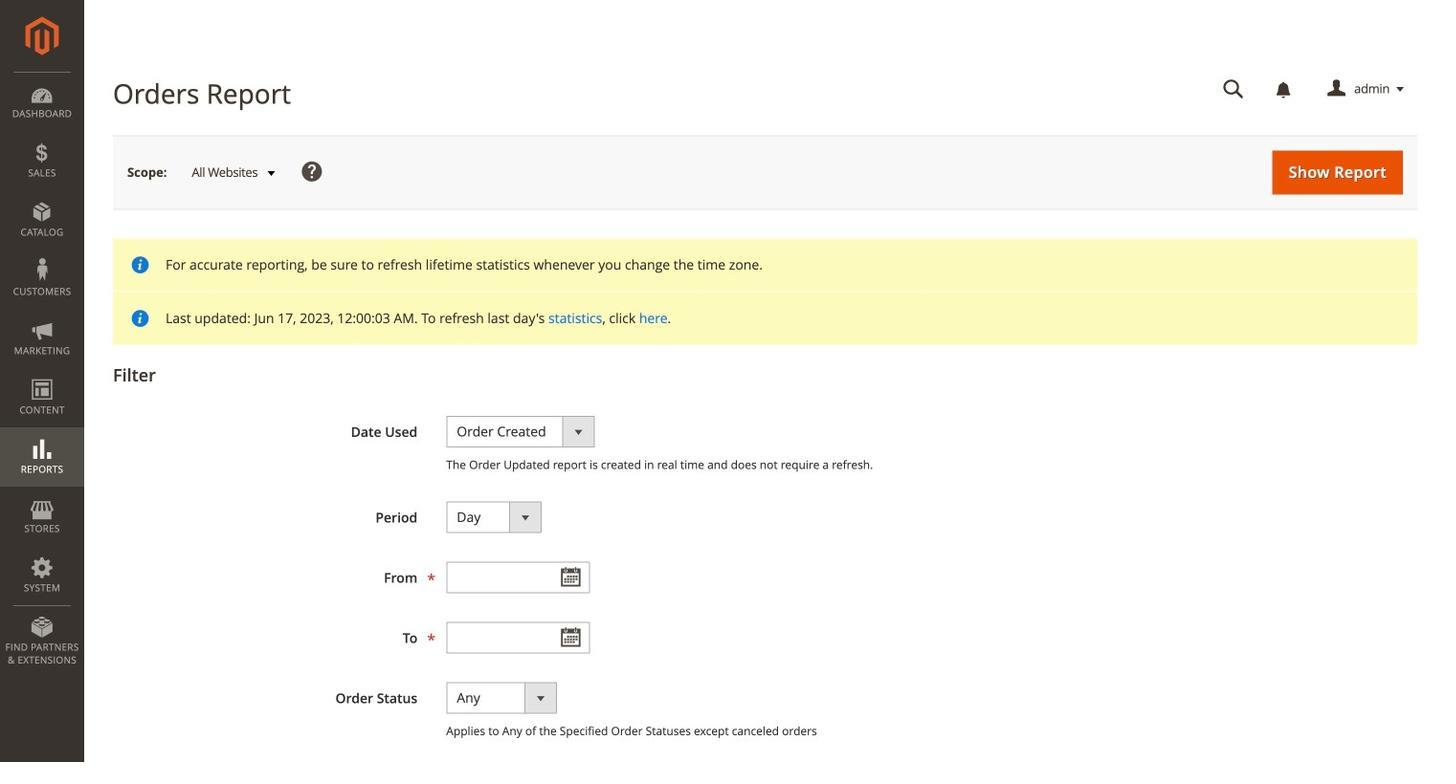 Task type: locate. For each thing, give the bounding box(es) containing it.
magento admin panel image
[[25, 16, 59, 56]]

None text field
[[1210, 73, 1258, 106], [446, 562, 590, 594], [446, 623, 590, 654], [1210, 73, 1258, 106], [446, 562, 590, 594], [446, 623, 590, 654]]

menu bar
[[0, 72, 84, 677]]



